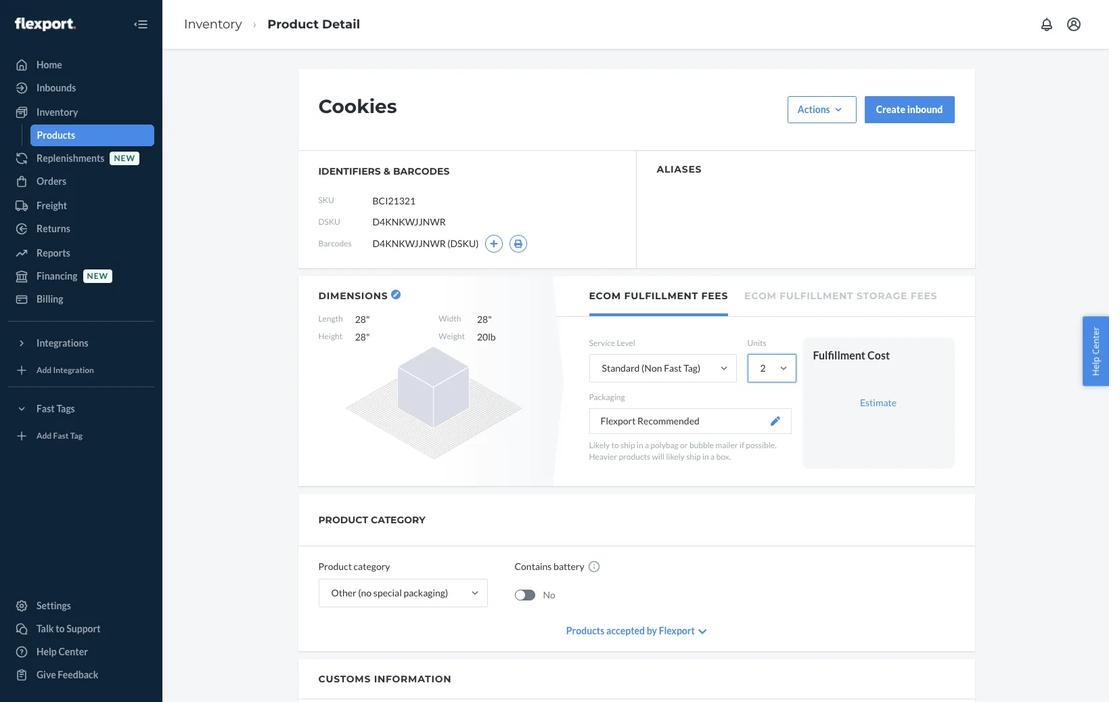 Task type: locate. For each thing, give the bounding box(es) containing it.
0 vertical spatial in
[[637, 440, 644, 450]]

28 " height
[[319, 313, 492, 341]]

new
[[114, 153, 135, 163], [87, 271, 108, 281]]

0 horizontal spatial ship
[[621, 440, 635, 450]]

customs
[[319, 673, 371, 685]]

storage
[[857, 290, 908, 302]]

ecom up 'units'
[[745, 290, 777, 302]]

fulfillment for storage
[[780, 290, 854, 302]]

tab list
[[557, 276, 975, 317]]

0 horizontal spatial products
[[37, 129, 75, 141]]

1 vertical spatial fast
[[37, 403, 55, 414]]

inventory inside inventory link
[[37, 106, 78, 118]]

0 horizontal spatial inventory link
[[8, 102, 154, 123]]

0 horizontal spatial fees
[[702, 290, 728, 302]]

help center
[[1090, 326, 1102, 376], [37, 646, 88, 657]]

0 horizontal spatial inventory
[[37, 106, 78, 118]]

1 horizontal spatial help
[[1090, 356, 1102, 376]]

d4knkwjjnwr for d4knkwjjnwr
[[373, 216, 446, 227]]

mailer
[[716, 440, 738, 450]]

1 vertical spatial help center
[[37, 646, 88, 657]]

new down reports link
[[87, 271, 108, 281]]

replenishments
[[37, 152, 105, 164]]

ecom fulfillment fees
[[589, 290, 728, 302]]

talk to support button
[[8, 618, 154, 640]]

to for talk
[[56, 623, 65, 634]]

0 vertical spatial new
[[114, 153, 135, 163]]

ecom for ecom fulfillment fees
[[589, 290, 621, 302]]

0 vertical spatial ship
[[621, 440, 635, 450]]

0 horizontal spatial a
[[645, 440, 649, 450]]

1 vertical spatial 28 "
[[355, 331, 370, 343]]

add fast tag link
[[8, 425, 154, 447]]

products for products accepted by flexport
[[566, 625, 605, 636]]

fulfillment
[[625, 290, 699, 302], [780, 290, 854, 302], [813, 349, 866, 361]]

ecom fulfillment storage fees
[[745, 290, 938, 302]]

add inside add fast tag link
[[37, 431, 52, 441]]

inbounds link
[[8, 77, 154, 99]]

to inside button
[[56, 623, 65, 634]]

0 vertical spatial add
[[37, 365, 52, 375]]

will
[[652, 452, 665, 462]]

ecom fulfillment storage fees tab
[[745, 276, 938, 313]]

d4knkwjjnwr for d4knkwjjnwr (dsku)
[[373, 238, 446, 249]]

give feedback button
[[8, 664, 154, 686]]

0 horizontal spatial help center
[[37, 646, 88, 657]]

0 vertical spatial products
[[37, 129, 75, 141]]

identifiers & barcodes
[[319, 165, 450, 177]]

" inside 28 " height
[[488, 313, 492, 325]]

add integration link
[[8, 359, 154, 381]]

special
[[374, 587, 402, 598]]

1 horizontal spatial a
[[711, 452, 715, 462]]

d4knkwjjnwr up the pencil alt image
[[373, 238, 446, 249]]

product up other
[[319, 561, 352, 572]]

1 vertical spatial product
[[319, 561, 352, 572]]

0 vertical spatial help
[[1090, 356, 1102, 376]]

to right talk
[[56, 623, 65, 634]]

" down dimensions
[[366, 313, 370, 325]]

1 d4knkwjjnwr from the top
[[373, 216, 446, 227]]

1 horizontal spatial help center
[[1090, 326, 1102, 376]]

give
[[37, 669, 56, 680]]

2 ecom from the left
[[745, 290, 777, 302]]

0 vertical spatial d4knkwjjnwr
[[373, 216, 446, 227]]

new down the products link
[[114, 153, 135, 163]]

" right height
[[366, 331, 370, 343]]

2 add from the top
[[37, 431, 52, 441]]

weight
[[439, 331, 465, 341]]

a left box. on the bottom of page
[[711, 452, 715, 462]]

billing link
[[8, 288, 154, 310]]

0 horizontal spatial ecom
[[589, 290, 621, 302]]

(no
[[358, 587, 372, 598]]

give feedback
[[37, 669, 98, 680]]

ship down bubble
[[687, 452, 701, 462]]

reports link
[[8, 242, 154, 264]]

create inbound button
[[865, 96, 955, 123]]

in down bubble
[[703, 452, 709, 462]]

0 horizontal spatial new
[[87, 271, 108, 281]]

if
[[740, 440, 745, 450]]

returns
[[37, 223, 70, 234]]

or
[[680, 440, 688, 450]]

product
[[268, 17, 319, 32], [319, 561, 352, 572]]

0 horizontal spatial to
[[56, 623, 65, 634]]

in up products
[[637, 440, 644, 450]]

1 vertical spatial to
[[56, 623, 65, 634]]

1 vertical spatial products
[[566, 625, 605, 636]]

1 horizontal spatial flexport
[[659, 625, 695, 636]]

ecom up service
[[589, 290, 621, 302]]

products
[[37, 129, 75, 141], [566, 625, 605, 636]]

1 ecom from the left
[[589, 290, 621, 302]]

ship up products
[[621, 440, 635, 450]]

0 vertical spatial center
[[1090, 326, 1102, 354]]

0 horizontal spatial help
[[37, 646, 57, 657]]

standard
[[602, 362, 640, 374]]

likely
[[666, 452, 685, 462]]

center inside button
[[1090, 326, 1102, 354]]

ecom
[[589, 290, 621, 302], [745, 290, 777, 302]]

accepted
[[607, 625, 645, 636]]

new for replenishments
[[114, 153, 135, 163]]

" up lb
[[488, 313, 492, 325]]

inventory link
[[184, 17, 242, 32], [8, 102, 154, 123]]

1 vertical spatial add
[[37, 431, 52, 441]]

1 horizontal spatial inventory
[[184, 17, 242, 32]]

cookies
[[319, 95, 397, 118]]

add
[[37, 365, 52, 375], [37, 431, 52, 441]]

None text field
[[373, 188, 474, 213]]

new for financing
[[87, 271, 108, 281]]

&
[[384, 165, 391, 177]]

1 horizontal spatial new
[[114, 153, 135, 163]]

fulfillment left storage
[[780, 290, 854, 302]]

flexport logo image
[[15, 17, 76, 31]]

fast left tag)
[[664, 362, 682, 374]]

product inside breadcrumbs navigation
[[268, 17, 319, 32]]

1 horizontal spatial in
[[703, 452, 709, 462]]

28 " down dimensions
[[355, 313, 370, 325]]

inbounds
[[37, 82, 76, 93]]

open account menu image
[[1066, 16, 1082, 32]]

width
[[439, 313, 461, 324]]

1 horizontal spatial to
[[612, 440, 619, 450]]

fast left tags on the left
[[37, 403, 55, 414]]

help
[[1090, 356, 1102, 376], [37, 646, 57, 657]]

print image
[[514, 240, 524, 248]]

2 vertical spatial fast
[[53, 431, 69, 441]]

1 fees from the left
[[702, 290, 728, 302]]

flexport right by in the bottom of the page
[[659, 625, 695, 636]]

0 vertical spatial product
[[268, 17, 319, 32]]

bubble
[[690, 440, 714, 450]]

flexport recommended button
[[589, 408, 792, 434]]

fees
[[702, 290, 728, 302], [911, 290, 938, 302]]

flexport down "packaging"
[[601, 415, 636, 427]]

1 horizontal spatial ecom
[[745, 290, 777, 302]]

0 vertical spatial a
[[645, 440, 649, 450]]

1 vertical spatial a
[[711, 452, 715, 462]]

recommended
[[638, 415, 700, 427]]

1 horizontal spatial inventory link
[[184, 17, 242, 32]]

1 vertical spatial inventory
[[37, 106, 78, 118]]

a
[[645, 440, 649, 450], [711, 452, 715, 462]]

lb
[[488, 331, 496, 343]]

product left detail
[[268, 17, 319, 32]]

a up products
[[645, 440, 649, 450]]

ship
[[621, 440, 635, 450], [687, 452, 701, 462]]

support
[[67, 623, 101, 634]]

to inside likely to ship in a polybag or bubble mailer if possible. heavier products will likely ship in a box.
[[612, 440, 619, 450]]

(non
[[642, 362, 662, 374]]

home link
[[8, 54, 154, 76]]

"
[[366, 313, 370, 325], [488, 313, 492, 325], [366, 331, 370, 343]]

add inside add integration link
[[37, 365, 52, 375]]

1 horizontal spatial products
[[566, 625, 605, 636]]

products left accepted
[[566, 625, 605, 636]]

2 d4knkwjjnwr from the top
[[373, 238, 446, 249]]

add left integration
[[37, 365, 52, 375]]

0 vertical spatial inventory link
[[184, 17, 242, 32]]

contains battery
[[515, 561, 585, 572]]

1 vertical spatial ship
[[687, 452, 701, 462]]

0 vertical spatial flexport
[[601, 415, 636, 427]]

dsku
[[319, 217, 340, 227]]

0 vertical spatial inventory
[[184, 17, 242, 32]]

box.
[[717, 452, 731, 462]]

0 vertical spatial 28 "
[[355, 313, 370, 325]]

to right likely
[[612, 440, 619, 450]]

help center button
[[1083, 316, 1110, 386]]

0 vertical spatial to
[[612, 440, 619, 450]]

1 horizontal spatial center
[[1090, 326, 1102, 354]]

other (no special packaging)
[[331, 587, 448, 598]]

1 horizontal spatial fees
[[911, 290, 938, 302]]

28 down dimensions
[[355, 313, 366, 325]]

add integration
[[37, 365, 94, 375]]

28
[[355, 313, 366, 325], [477, 313, 488, 325], [355, 331, 366, 343]]

0 horizontal spatial center
[[59, 646, 88, 657]]

products up replenishments
[[37, 129, 75, 141]]

product detail
[[268, 17, 360, 32]]

1 add from the top
[[37, 365, 52, 375]]

fulfillment up level
[[625, 290, 699, 302]]

28 right height
[[355, 331, 366, 343]]

fulfillment left cost
[[813, 349, 866, 361]]

0 vertical spatial help center
[[1090, 326, 1102, 376]]

fast
[[664, 362, 682, 374], [37, 403, 55, 414], [53, 431, 69, 441]]

pen image
[[771, 417, 780, 426]]

add down fast tags
[[37, 431, 52, 441]]

product detail link
[[268, 17, 360, 32]]

d4knkwjjnwr
[[373, 216, 446, 227], [373, 238, 446, 249]]

0 horizontal spatial flexport
[[601, 415, 636, 427]]

1 vertical spatial d4knkwjjnwr
[[373, 238, 446, 249]]

fast left tag
[[53, 431, 69, 441]]

aliases
[[657, 163, 702, 175]]

inventory link inside breadcrumbs navigation
[[184, 17, 242, 32]]

1 vertical spatial new
[[87, 271, 108, 281]]

28 up 20
[[477, 313, 488, 325]]

talk
[[37, 623, 54, 634]]

28 " right height
[[355, 331, 370, 343]]

d4knkwjjnwr up d4knkwjjnwr (dsku)
[[373, 216, 446, 227]]



Task type: vqa. For each thing, say whether or not it's contained in the screenshot.
chevron down image
yes



Task type: describe. For each thing, give the bounding box(es) containing it.
by
[[647, 625, 657, 636]]

fast inside dropdown button
[[37, 403, 55, 414]]

tag
[[70, 431, 83, 441]]

estimate
[[860, 397, 897, 408]]

length
[[319, 313, 343, 324]]

2 28 " from the top
[[355, 331, 370, 343]]

standard (non fast tag)
[[602, 362, 701, 374]]

add fast tag
[[37, 431, 83, 441]]

create inbound
[[876, 104, 943, 115]]

0 horizontal spatial in
[[637, 440, 644, 450]]

0 vertical spatial fast
[[664, 362, 682, 374]]

likely to ship in a polybag or bubble mailer if possible. heavier products will likely ship in a box.
[[589, 440, 777, 462]]

tag)
[[684, 362, 701, 374]]

settings link
[[8, 595, 154, 617]]

sku
[[319, 195, 334, 205]]

cost
[[868, 349, 890, 361]]

d4knkwjjnwr (dsku)
[[373, 238, 479, 249]]

service
[[589, 338, 615, 348]]

1 vertical spatial inventory link
[[8, 102, 154, 123]]

1 vertical spatial center
[[59, 646, 88, 657]]

category
[[371, 514, 426, 526]]

no
[[543, 589, 556, 600]]

height
[[319, 331, 343, 341]]

packaging
[[589, 392, 625, 402]]

products
[[619, 452, 651, 462]]

to for likely
[[612, 440, 619, 450]]

information
[[374, 673, 452, 685]]

open notifications image
[[1039, 16, 1055, 32]]

service level
[[589, 338, 636, 348]]

actions
[[798, 104, 830, 115]]

financing
[[37, 270, 78, 282]]

product category
[[319, 514, 426, 526]]

ecom for ecom fulfillment storage fees
[[745, 290, 777, 302]]

chevron down image
[[699, 627, 707, 636]]

ecom fulfillment fees tab
[[589, 276, 728, 316]]

feedback
[[58, 669, 98, 680]]

breadcrumbs navigation
[[173, 4, 371, 44]]

possible.
[[746, 440, 777, 450]]

tab list containing ecom fulfillment fees
[[557, 276, 975, 317]]

products link
[[30, 125, 154, 146]]

identifiers
[[319, 165, 381, 177]]

1 vertical spatial help
[[37, 646, 57, 657]]

2 fees from the left
[[911, 290, 938, 302]]

1 vertical spatial flexport
[[659, 625, 695, 636]]

reports
[[37, 247, 70, 259]]

1 28 " from the top
[[355, 313, 370, 325]]

dimensions
[[319, 290, 388, 302]]

billing
[[37, 293, 63, 305]]

detail
[[322, 17, 360, 32]]

28 inside 28 " height
[[477, 313, 488, 325]]

inventory inside breadcrumbs navigation
[[184, 17, 242, 32]]

add for add fast tag
[[37, 431, 52, 441]]

product for product detail
[[268, 17, 319, 32]]

freight link
[[8, 195, 154, 217]]

orders link
[[8, 171, 154, 192]]

fulfillment for fees
[[625, 290, 699, 302]]

packaging)
[[404, 587, 448, 598]]

barcodes
[[319, 239, 352, 249]]

20 lb
[[477, 331, 496, 343]]

orders
[[37, 175, 66, 187]]

fast tags
[[37, 403, 75, 414]]

(dsku)
[[448, 238, 479, 249]]

units
[[748, 338, 767, 348]]

fulfillment cost
[[813, 349, 890, 361]]

category
[[354, 561, 390, 572]]

20
[[477, 331, 488, 343]]

talk to support
[[37, 623, 101, 634]]

plus image
[[490, 240, 499, 248]]

freight
[[37, 200, 67, 211]]

battery
[[554, 561, 585, 572]]

1 horizontal spatial ship
[[687, 452, 701, 462]]

pencil alt image
[[394, 292, 399, 297]]

tags
[[56, 403, 75, 414]]

inbound
[[908, 104, 943, 115]]

integrations
[[37, 337, 88, 349]]

fast tags button
[[8, 398, 154, 420]]

products for products
[[37, 129, 75, 141]]

polybag
[[651, 440, 679, 450]]

other
[[331, 587, 357, 598]]

product category
[[319, 561, 390, 572]]

1 vertical spatial in
[[703, 452, 709, 462]]

settings
[[37, 600, 71, 611]]

estimate link
[[860, 397, 897, 408]]

level
[[617, 338, 636, 348]]

close navigation image
[[133, 16, 149, 32]]

returns link
[[8, 218, 154, 240]]

help inside button
[[1090, 356, 1102, 376]]

products accepted by flexport
[[566, 625, 695, 636]]

home
[[37, 59, 62, 70]]

customs information
[[319, 673, 452, 685]]

integration
[[53, 365, 94, 375]]

flexport inside button
[[601, 415, 636, 427]]

help center inside button
[[1090, 326, 1102, 376]]

product for product category
[[319, 561, 352, 572]]

add for add integration
[[37, 365, 52, 375]]

heavier
[[589, 452, 617, 462]]

flexport recommended
[[601, 415, 700, 427]]



